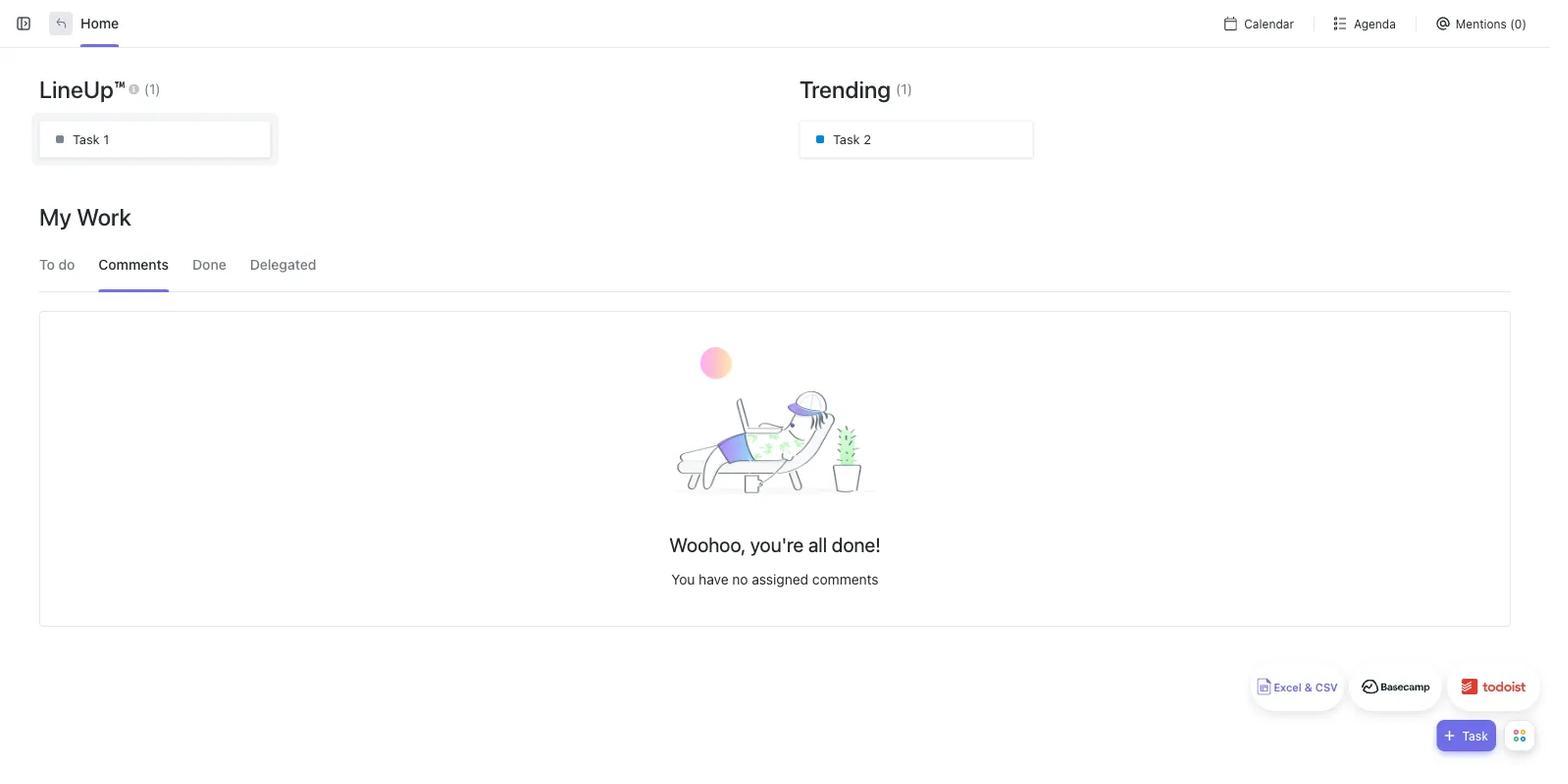 Task type: locate. For each thing, give the bounding box(es) containing it.
task inside task 2 link
[[833, 132, 860, 147]]

1 horizontal spatial task
[[1463, 729, 1489, 743]]

2
[[864, 132, 871, 147]]

‎task
[[73, 132, 100, 147]]

you have no assigned comments
[[672, 571, 879, 587]]

(1)
[[144, 80, 161, 97], [896, 81, 913, 97]]

comments button
[[98, 238, 169, 291]]

1 vertical spatial task
[[1463, 729, 1489, 743]]

mentions
[[1456, 17, 1507, 30]]

agenda
[[1354, 17, 1396, 30]]

my
[[39, 203, 72, 231]]

home
[[80, 15, 119, 31]]

do
[[58, 257, 75, 273]]

to
[[39, 257, 55, 273]]

excel
[[1274, 682, 1302, 694]]

comments
[[812, 571, 879, 587]]

all
[[809, 533, 827, 557]]

done!
[[832, 533, 881, 557]]

done button
[[192, 238, 226, 291]]

task for task
[[1463, 729, 1489, 743]]

2 (1) from the left
[[896, 81, 913, 97]]

task
[[833, 132, 860, 147], [1463, 729, 1489, 743]]

0 horizontal spatial (1)
[[144, 80, 161, 97]]

delegated button
[[250, 238, 317, 291]]

&
[[1305, 682, 1313, 694]]

comments
[[98, 257, 169, 273]]

trending
[[800, 76, 891, 103]]

to do button
[[39, 238, 75, 291]]

1 horizontal spatial (1)
[[896, 81, 913, 97]]

0 horizontal spatial task
[[833, 132, 860, 147]]

no
[[732, 571, 748, 587]]

‎task 1 link
[[39, 121, 271, 158]]

(1) up task 2 link
[[896, 81, 913, 97]]

calendar
[[1245, 17, 1294, 30]]

1 (1) from the left
[[144, 80, 161, 97]]

done
[[192, 257, 226, 273]]

(1) up ‎task 1 link
[[144, 80, 161, 97]]

0 vertical spatial task
[[833, 132, 860, 147]]



Task type: vqa. For each thing, say whether or not it's contained in the screenshot.
tab list
no



Task type: describe. For each thing, give the bounding box(es) containing it.
task 2 link
[[800, 121, 1034, 158]]

my work tab list
[[29, 238, 1521, 291]]

‎task 1
[[73, 132, 109, 147]]

trending (1)
[[800, 76, 913, 103]]

lineup
[[39, 76, 114, 103]]

excel & csv link
[[1251, 662, 1344, 711]]

my work
[[39, 203, 131, 231]]

have
[[699, 571, 729, 587]]

to do
[[39, 257, 75, 273]]

csv
[[1316, 682, 1338, 694]]

woohoo, you're all done!
[[670, 533, 881, 557]]

excel & csv
[[1274, 682, 1338, 694]]

task for task 2
[[833, 132, 860, 147]]

delegated
[[250, 257, 317, 273]]

you
[[672, 571, 695, 587]]

assigned
[[752, 571, 809, 587]]

1
[[103, 132, 109, 147]]

(0)
[[1511, 17, 1527, 30]]

woohoo,
[[670, 533, 746, 557]]

mentions (0)
[[1456, 17, 1527, 30]]

work
[[77, 203, 131, 231]]

task 2
[[833, 132, 871, 147]]

you're
[[751, 533, 804, 557]]

(1) inside trending (1)
[[896, 81, 913, 97]]



